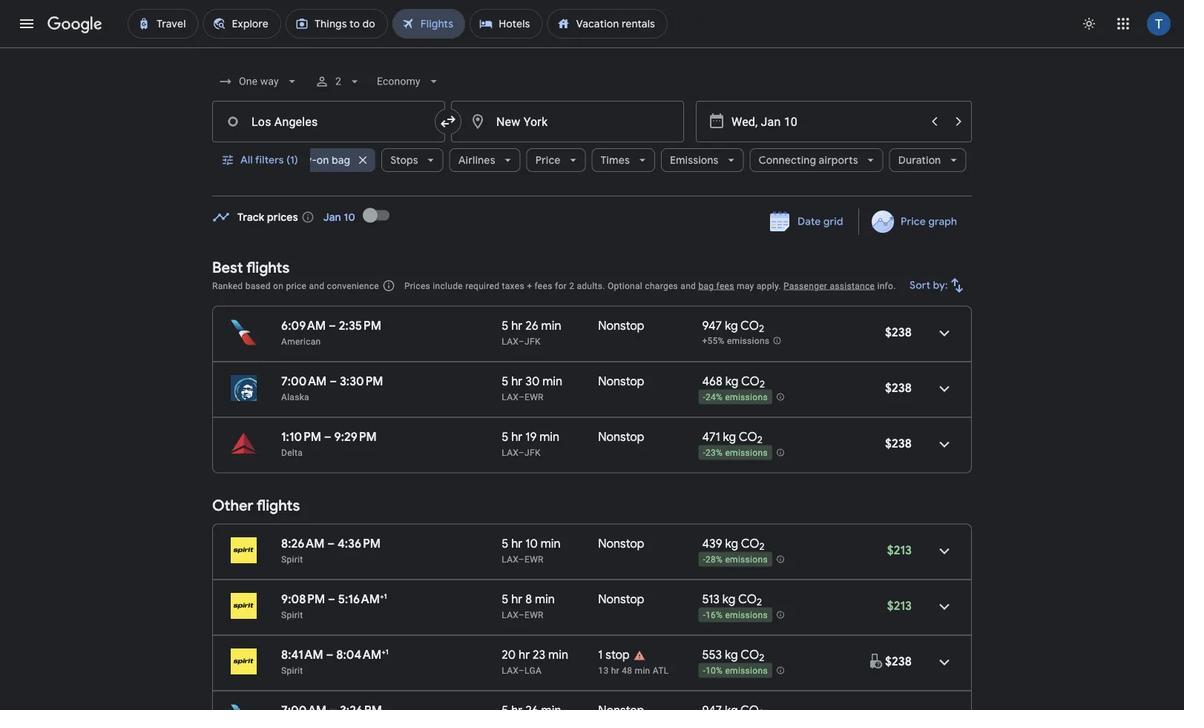 Task type: locate. For each thing, give the bounding box(es) containing it.
Departure time: 7:00 AM. text field
[[281, 704, 327, 711]]

5 up 5 hr 8 min lax – ewr
[[502, 537, 509, 552]]

main content containing best flights
[[212, 198, 972, 711]]

9:08 pm – 5:16 am + 1
[[281, 592, 387, 607]]

on right (1) on the top
[[316, 154, 329, 167]]

4 5 from the top
[[502, 537, 509, 552]]

flight details. leaves los angeles international airport at 6:09 am on wednesday, january 10 and arrives at john f. kennedy international airport at 2:35 pm on wednesday, january 10. image
[[927, 316, 963, 351]]

kg up +55% emissions
[[725, 318, 738, 334]]

jfk inside 5 hr 19 min lax – jfk
[[525, 448, 541, 458]]

5 inside 5 hr 30 min lax – ewr
[[502, 374, 509, 389]]

4 nonstop flight. element from the top
[[598, 537, 645, 554]]

–
[[329, 318, 336, 334], [519, 337, 525, 347], [330, 374, 337, 389], [519, 392, 525, 403], [324, 430, 332, 445], [519, 448, 525, 458], [327, 537, 335, 552], [519, 555, 525, 565], [328, 592, 335, 607], [519, 610, 525, 621], [326, 648, 334, 663], [519, 666, 525, 676]]

2:35 pm
[[339, 318, 381, 334]]

0 horizontal spatial fees
[[535, 281, 553, 291]]

1 vertical spatial on
[[273, 281, 284, 291]]

min inside 5 hr 19 min lax – jfk
[[540, 430, 560, 445]]

total duration 5 hr 26 min. element down for
[[502, 318, 598, 336]]

1 vertical spatial spirit
[[281, 610, 303, 621]]

co
[[741, 318, 759, 334], [741, 374, 760, 389], [739, 430, 757, 445], [741, 537, 760, 552], [738, 592, 757, 607], [741, 648, 759, 663]]

None text field
[[212, 101, 445, 142], [451, 101, 684, 142], [212, 101, 445, 142], [451, 101, 684, 142]]

co for 553
[[741, 648, 759, 663]]

1 vertical spatial +
[[380, 592, 384, 602]]

7:00 am – 3:30 pm alaska
[[281, 374, 383, 403]]

ewr down 8
[[525, 610, 544, 621]]

3 nonstop from the top
[[598, 430, 645, 445]]

american
[[281, 337, 321, 347]]

1 stop
[[598, 648, 630, 663]]

all filters (1) button
[[212, 142, 310, 178]]

+
[[527, 281, 532, 291], [380, 592, 384, 602], [382, 648, 386, 657]]

2 238 us dollars text field from the top
[[885, 381, 912, 396]]

hr left 26
[[511, 318, 523, 334]]

439
[[702, 537, 723, 552]]

bag
[[331, 154, 350, 167], [699, 281, 714, 291]]

jan 10
[[323, 211, 355, 224]]

emissions down 471 kg co 2
[[725, 448, 768, 459]]

price graph
[[901, 215, 957, 229]]

emissions for 471
[[725, 448, 768, 459]]

co inside 553 kg co 2
[[741, 648, 759, 663]]

co inside 471 kg co 2
[[739, 430, 757, 445]]

None search field
[[212, 64, 972, 197]]

5 for 5 hr 10 min
[[502, 537, 509, 552]]

1 left (1) on the top
[[279, 154, 283, 167]]

nonstop flight. element for 5 hr 19 min
[[598, 430, 645, 447]]

5 hr 19 min lax – jfk
[[502, 430, 560, 458]]

include
[[433, 281, 463, 291]]

jfk down 26
[[525, 337, 541, 347]]

jfk down 19
[[525, 448, 541, 458]]

-28% emissions
[[703, 555, 768, 566]]

Arrival time: 9:29 PM. text field
[[334, 430, 377, 445]]

1 total duration 5 hr 26 min. element from the top
[[502, 318, 598, 336]]

238 US dollars text field
[[885, 325, 912, 340], [885, 381, 912, 396]]

hr inside 5 hr 26 min lax – jfk
[[511, 318, 523, 334]]

kg up -23% emissions
[[723, 430, 736, 445]]

hr for 48
[[611, 666, 620, 676]]

20 hr 23 min lax – lga
[[502, 648, 568, 676]]

kg up '-28% emissions'
[[725, 537, 739, 552]]

hr left 23
[[519, 648, 530, 663]]

2 fees from the left
[[717, 281, 735, 291]]

1 spirit from the top
[[281, 555, 303, 565]]

0 vertical spatial price
[[535, 154, 560, 167]]

filters
[[255, 154, 284, 167]]

1 horizontal spatial fees
[[717, 281, 735, 291]]

1 right 5:16 am
[[384, 592, 387, 602]]

5 inside 5 hr 19 min lax – jfk
[[502, 430, 509, 445]]

0 vertical spatial 10
[[344, 211, 355, 224]]

0 vertical spatial jfk
[[525, 337, 541, 347]]

flight details. leaves los angeles international airport at 9:08 pm on wednesday, january 10 and arrives at newark liberty international airport at 5:16 am on thursday, january 11. image
[[927, 590, 963, 625]]

3 lax from the top
[[502, 448, 519, 458]]

7:00 am
[[281, 374, 327, 389]]

lax down 20
[[502, 666, 519, 676]]

hr inside 5 hr 19 min lax – jfk
[[511, 430, 523, 445]]

min for 20 hr 23 min
[[548, 648, 568, 663]]

0 horizontal spatial on
[[273, 281, 284, 291]]

co inside the 513 kg co 2
[[738, 592, 757, 607]]

- down 553
[[703, 667, 706, 677]]

nonstop flight. element for 5 hr 10 min
[[598, 537, 645, 554]]

price for price graph
[[901, 215, 926, 229]]

bag right the 'carry-'
[[331, 154, 350, 167]]

emissions down the 513 kg co 2
[[725, 611, 768, 621]]

jfk
[[525, 337, 541, 347], [525, 448, 541, 458]]

spirit down the 9:08 pm text field
[[281, 610, 303, 621]]

+ down arrival time: 4:36 pm. text box
[[380, 592, 384, 602]]

2 vertical spatial spirit
[[281, 666, 303, 676]]

ewr for 30
[[525, 392, 544, 403]]

min right 8
[[535, 592, 555, 607]]

kg inside 947 kg co 2
[[725, 318, 738, 334]]

1 $213 from the top
[[887, 543, 912, 558]]

1 - from the top
[[703, 393, 706, 403]]

0 vertical spatial spirit
[[281, 555, 303, 565]]

emissions for 468
[[725, 393, 768, 403]]

jfk for 19
[[525, 448, 541, 458]]

emissions
[[727, 336, 770, 347], [725, 393, 768, 403], [725, 448, 768, 459], [725, 555, 768, 566], [725, 611, 768, 621], [725, 667, 768, 677]]

10 right the jan
[[344, 211, 355, 224]]

min right 23
[[548, 648, 568, 663]]

flight details. leaves los angeles international airport at 8:41 am on wednesday, january 10 and arrives at laguardia airport at 8:04 am on thursday, january 11. image
[[927, 645, 963, 681]]

price left graph
[[901, 215, 926, 229]]

ewr inside 5 hr 8 min lax – ewr
[[525, 610, 544, 621]]

1 $238 from the top
[[885, 325, 912, 340]]

co inside 468 kg co 2
[[741, 374, 760, 389]]

$213
[[887, 543, 912, 558], [887, 599, 912, 614]]

min inside 5 hr 30 min lax – ewr
[[543, 374, 563, 389]]

5 - from the top
[[703, 667, 706, 677]]

and right price
[[309, 281, 325, 291]]

lax for 5 hr 10 min
[[502, 555, 519, 565]]

213 US dollars text field
[[887, 599, 912, 614]]

$238
[[885, 325, 912, 340], [885, 381, 912, 396], [885, 436, 912, 452], [885, 655, 912, 670]]

1 fees from the left
[[535, 281, 553, 291]]

kg for 468
[[726, 374, 739, 389]]

hr inside 5 hr 30 min lax – ewr
[[511, 374, 523, 389]]

- down 513
[[703, 611, 706, 621]]

5 5 from the top
[[502, 592, 509, 607]]

1 horizontal spatial on
[[316, 154, 329, 167]]

2 nonstop flight. element from the top
[[598, 374, 645, 391]]

5 nonstop from the top
[[598, 592, 645, 607]]

layover (1 of 1) is a 13 hr 48 min overnight layover at hartsfield-jackson atlanta international airport in atlanta. element
[[598, 665, 695, 677]]

2 inside "439 kg co 2"
[[760, 541, 765, 554]]

lax down total duration 5 hr 19 min. element
[[502, 448, 519, 458]]

4 $238 from the top
[[885, 655, 912, 670]]

2 spirit from the top
[[281, 610, 303, 621]]

2 for 471
[[757, 434, 763, 447]]

-
[[703, 393, 706, 403], [703, 448, 706, 459], [703, 555, 706, 566], [703, 611, 706, 621], [703, 667, 706, 677]]

None field
[[212, 68, 306, 95], [371, 68, 447, 95], [212, 68, 306, 95], [371, 68, 447, 95]]

ewr down 30
[[525, 392, 544, 403]]

lax inside 5 hr 19 min lax – jfk
[[502, 448, 519, 458]]

– left 5:16 am
[[328, 592, 335, 607]]

24%
[[706, 393, 723, 403]]

co up '-28% emissions'
[[741, 537, 760, 552]]

4 - from the top
[[703, 611, 706, 621]]

1
[[279, 154, 283, 167], [384, 592, 387, 602], [386, 648, 389, 657], [598, 648, 603, 663]]

4 lax from the top
[[502, 555, 519, 565]]

1 vertical spatial total duration 5 hr 26 min. element
[[502, 704, 598, 711]]

1 vertical spatial price
[[901, 215, 926, 229]]

1 horizontal spatial bag
[[699, 281, 714, 291]]

1 inside the 8:41 am – 8:04 am + 1
[[386, 648, 389, 657]]

– down total duration 20 hr 23 min. element
[[519, 666, 525, 676]]

0 vertical spatial on
[[316, 154, 329, 167]]

513
[[702, 592, 720, 607]]

lax
[[502, 337, 519, 347], [502, 392, 519, 403], [502, 448, 519, 458], [502, 555, 519, 565], [502, 610, 519, 621], [502, 666, 519, 676]]

$238 left flight details. leaves los angeles international airport at 8:41 am on wednesday, january 10 and arrives at laguardia airport at 8:04 am on thursday, january 11. icon
[[885, 655, 912, 670]]

lax inside 20 hr 23 min lax – lga
[[502, 666, 519, 676]]

co for 439
[[741, 537, 760, 552]]

1 inside popup button
[[279, 154, 283, 167]]

flights up based
[[246, 258, 290, 277]]

emissions button
[[661, 142, 744, 178]]

1 vertical spatial ewr
[[525, 555, 544, 565]]

- for 553
[[703, 667, 706, 677]]

min for 5 hr 30 min
[[543, 374, 563, 389]]

+ for 20
[[382, 648, 386, 657]]

based
[[245, 281, 271, 291]]

5 inside 5 hr 26 min lax – jfk
[[502, 318, 509, 334]]

nonstop for 5 hr 10 min
[[598, 537, 645, 552]]

513 kg co 2
[[702, 592, 762, 609]]

lax inside 5 hr 8 min lax – ewr
[[502, 610, 519, 621]]

- down 439
[[703, 555, 706, 566]]

– down total duration 5 hr 19 min. element
[[519, 448, 525, 458]]

lax down the total duration 5 hr 10 min. element
[[502, 555, 519, 565]]

jfk inside 5 hr 26 min lax – jfk
[[525, 337, 541, 347]]

co up -23% emissions
[[739, 430, 757, 445]]

5 lax from the top
[[502, 610, 519, 621]]

total duration 20 hr 23 min. element
[[502, 648, 598, 665]]

Departure time: 8:41 AM. text field
[[281, 648, 323, 663]]

2 $213 from the top
[[887, 599, 912, 614]]

- down "468"
[[703, 393, 706, 403]]

may
[[737, 281, 754, 291]]

lax inside 5 hr 26 min lax – jfk
[[502, 337, 519, 347]]

ewr inside 5 hr 30 min lax – ewr
[[525, 392, 544, 403]]

$238 left the flight details. leaves los angeles international airport at 7:00 am on wednesday, january 10 and arrives at newark liberty international airport at 3:30 pm on wednesday, january 10. image
[[885, 381, 912, 396]]

flight details. leaves los angeles international airport at 1:10 pm on wednesday, january 10 and arrives at john f. kennedy international airport at 9:29 pm on wednesday, january 10. image
[[927, 427, 963, 463]]

0 horizontal spatial bag
[[331, 154, 350, 167]]

5 inside 5 hr 8 min lax – ewr
[[502, 592, 509, 607]]

Departure time: 1:10 PM. text field
[[281, 430, 321, 445]]

– up 5 hr 30 min lax – ewr
[[519, 337, 525, 347]]

+ inside the 8:41 am – 8:04 am + 1
[[382, 648, 386, 657]]

0 vertical spatial total duration 5 hr 26 min. element
[[502, 318, 598, 336]]

min for 5 hr 26 min
[[541, 318, 561, 334]]

kg up -24% emissions
[[726, 374, 739, 389]]

3 - from the top
[[703, 555, 706, 566]]

for
[[555, 281, 567, 291]]

2 for 553
[[759, 652, 765, 665]]

lax down "total duration 5 hr 30 min." element
[[502, 392, 519, 403]]

emissions
[[670, 154, 718, 167]]

nonstop flight. element
[[598, 318, 645, 336], [598, 374, 645, 391], [598, 430, 645, 447], [598, 537, 645, 554], [598, 592, 645, 610], [598, 704, 645, 711]]

1 vertical spatial flights
[[257, 497, 300, 516]]

kg inside 553 kg co 2
[[725, 648, 738, 663]]

leaves los angeles international airport at 7:00 am on wednesday, january 10 and arrives at newark liberty international airport at 3:30 pm on wednesday, january 10. element
[[281, 374, 383, 389]]

238 us dollars text field left 'flight details. leaves los angeles international airport at 6:09 am on wednesday, january 10 and arrives at john f. kennedy international airport at 2:35 pm on wednesday, january 10.' icon
[[885, 325, 912, 340]]

hr right 13
[[611, 666, 620, 676]]

1 vertical spatial jfk
[[525, 448, 541, 458]]

hr inside '5 hr 10 min lax – ewr'
[[511, 537, 523, 552]]

1 horizontal spatial 10
[[526, 537, 538, 552]]

20
[[502, 648, 516, 663]]

emissions down 468 kg co 2
[[725, 393, 768, 403]]

0 vertical spatial ewr
[[525, 392, 544, 403]]

2 vertical spatial ewr
[[525, 610, 544, 621]]

1 jfk from the top
[[525, 337, 541, 347]]

and right charges
[[681, 281, 696, 291]]

on inside popup button
[[316, 154, 329, 167]]

+ down arrival time: 5:16 am on  thursday, january 11. text field at the bottom left of page
[[382, 648, 386, 657]]

co up +55% emissions
[[741, 318, 759, 334]]

0 vertical spatial $213
[[887, 543, 912, 558]]

emissions down 553 kg co 2
[[725, 667, 768, 677]]

1 inside 9:08 pm – 5:16 am + 1
[[384, 592, 387, 602]]

1 5 from the top
[[502, 318, 509, 334]]

5 left 30
[[502, 374, 509, 389]]

min right 26
[[541, 318, 561, 334]]

10
[[344, 211, 355, 224], [526, 537, 538, 552]]

price right airlines popup button
[[535, 154, 560, 167]]

airlines
[[458, 154, 495, 167]]

2 inside 471 kg co 2
[[757, 434, 763, 447]]

assistance
[[830, 281, 875, 291]]

2 - from the top
[[703, 448, 706, 459]]

total duration 5 hr 26 min. element down 'lga'
[[502, 704, 598, 711]]

emissions for 513
[[725, 611, 768, 621]]

2 for 468
[[760, 379, 765, 391]]

0 vertical spatial 238 us dollars text field
[[885, 325, 912, 340]]

48
[[622, 666, 633, 676]]

+ for 5
[[380, 592, 384, 602]]

total duration 5 hr 26 min. element
[[502, 318, 598, 336], [502, 704, 598, 711]]

spirit
[[281, 555, 303, 565], [281, 610, 303, 621], [281, 666, 303, 676]]

2 5 from the top
[[502, 374, 509, 389]]

2 nonstop from the top
[[598, 374, 645, 389]]

2 inside popup button
[[335, 75, 341, 88]]

Arrival time: 8:04 AM on  Thursday, January 11. text field
[[336, 648, 389, 663]]

min for 5 hr 8 min
[[535, 592, 555, 607]]

charges
[[645, 281, 678, 291]]

8:41 am – 8:04 am + 1
[[281, 648, 389, 663]]

0 vertical spatial flights
[[246, 258, 290, 277]]

5 left 8
[[502, 592, 509, 607]]

+55% emissions
[[702, 336, 770, 347]]

fees left "may"
[[717, 281, 735, 291]]

0 horizontal spatial price
[[535, 154, 560, 167]]

3 $238 from the top
[[885, 436, 912, 452]]

date grid button
[[759, 209, 856, 235]]

price inside price popup button
[[535, 154, 560, 167]]

238 us dollars text field left the flight details. leaves los angeles international airport at 7:00 am on wednesday, january 10 and arrives at newark liberty international airport at 3:30 pm on wednesday, january 10. image
[[885, 381, 912, 396]]

total duration 5 hr 26 min. element containing 5 hr 26 min
[[502, 318, 598, 336]]

- down 471
[[703, 448, 706, 459]]

6 lax from the top
[[502, 666, 519, 676]]

8
[[526, 592, 532, 607]]

kg inside 468 kg co 2
[[726, 374, 739, 389]]

-23% emissions
[[703, 448, 768, 459]]

min up total duration 5 hr 8 min. element
[[541, 537, 561, 552]]

2 ewr from the top
[[525, 555, 544, 565]]

date grid
[[798, 215, 844, 229]]

5 left 19
[[502, 430, 509, 445]]

– right 1:10 pm
[[324, 430, 332, 445]]

2 jfk from the top
[[525, 448, 541, 458]]

1 nonstop flight. element from the top
[[598, 318, 645, 336]]

hr inside 20 hr 23 min lax – lga
[[519, 648, 530, 663]]

13 hr 48 min atl
[[598, 666, 669, 676]]

spirit down departure time: 8:26 am. text field
[[281, 555, 303, 565]]

flight details. leaves los angeles international airport at 8:26 am on wednesday, january 10 and arrives at newark liberty international airport at 4:36 pm on wednesday, january 10. image
[[927, 534, 963, 570]]

$213 left flight details. leaves los angeles international airport at 8:26 am on wednesday, january 10 and arrives at newark liberty international airport at 4:36 pm on wednesday, january 10. icon
[[887, 543, 912, 558]]

lax inside 5 hr 30 min lax – ewr
[[502, 392, 519, 403]]

– left arrival time: 4:36 pm. text box
[[327, 537, 335, 552]]

price inside price graph button
[[901, 215, 926, 229]]

spirit for 9:08 pm
[[281, 610, 303, 621]]

2
[[335, 75, 341, 88], [569, 281, 575, 291], [759, 323, 765, 336], [760, 379, 765, 391], [757, 434, 763, 447], [760, 541, 765, 554], [757, 597, 762, 609], [759, 652, 765, 665]]

and
[[309, 281, 325, 291], [681, 281, 696, 291]]

co inside 947 kg co 2
[[741, 318, 759, 334]]

nonstop for 5 hr 19 min
[[598, 430, 645, 445]]

1 horizontal spatial price
[[901, 215, 926, 229]]

3 nonstop flight. element from the top
[[598, 430, 645, 447]]

swap origin and destination. image
[[439, 113, 457, 131]]

(1)
[[287, 154, 298, 167]]

– down the total duration 5 hr 10 min. element
[[519, 555, 525, 565]]

find the best price region
[[212, 198, 972, 247]]

26
[[526, 318, 539, 334]]

min inside 5 hr 26 min lax – jfk
[[541, 318, 561, 334]]

1 nonstop from the top
[[598, 318, 645, 334]]

lax up 5 hr 30 min lax – ewr
[[502, 337, 519, 347]]

– inside 5 hr 19 min lax – jfk
[[519, 448, 525, 458]]

3 spirit from the top
[[281, 666, 303, 676]]

2 inside 947 kg co 2
[[759, 323, 765, 336]]

min inside 5 hr 8 min lax – ewr
[[535, 592, 555, 607]]

$213 left flight details. leaves los angeles international airport at 9:08 pm on wednesday, january 10 and arrives at newark liberty international airport at 5:16 am on thursday, january 11. icon
[[887, 599, 912, 614]]

connecting airports
[[758, 154, 858, 167]]

jfk for 26
[[525, 337, 541, 347]]

leaves los angeles international airport at 7:00 am on wednesday, january 10 and arrives at john f. kennedy international airport at 3:26 pm on wednesday, january 10. element
[[281, 704, 382, 711]]

8:04 am
[[336, 648, 382, 663]]

1 right 8:04 am
[[386, 648, 389, 657]]

kg for 553
[[725, 648, 738, 663]]

1 lax from the top
[[502, 337, 519, 347]]

– left 3:30 pm
[[330, 374, 337, 389]]

19
[[526, 430, 537, 445]]

1 horizontal spatial and
[[681, 281, 696, 291]]

prices
[[267, 211, 298, 224]]

553 kg co 2
[[702, 648, 765, 665]]

sort
[[910, 279, 931, 292]]

stop
[[606, 648, 630, 663]]

0 horizontal spatial 10
[[344, 211, 355, 224]]

spirit inside the 8:26 am – 4:36 pm spirit
[[281, 555, 303, 565]]

1 ewr from the top
[[525, 392, 544, 403]]

9:29 pm
[[334, 430, 377, 445]]

kg up the -16% emissions in the right of the page
[[723, 592, 736, 607]]

co up the -16% emissions in the right of the page
[[738, 592, 757, 607]]

$238 left 'flight details. leaves los angeles international airport at 6:09 am on wednesday, january 10 and arrives at john f. kennedy international airport at 2:35 pm on wednesday, january 10.' icon
[[885, 325, 912, 340]]

on for carry-
[[316, 154, 329, 167]]

lax inside '5 hr 10 min lax – ewr'
[[502, 555, 519, 565]]

leaves los angeles international airport at 8:26 am on wednesday, january 10 and arrives at newark liberty international airport at 4:36 pm on wednesday, january 10. element
[[281, 537, 381, 552]]

lax for 5 hr 8 min
[[502, 610, 519, 621]]

co up -24% emissions
[[741, 374, 760, 389]]

co inside "439 kg co 2"
[[741, 537, 760, 552]]

2 inside 553 kg co 2
[[759, 652, 765, 665]]

emissions down "439 kg co 2"
[[725, 555, 768, 566]]

1 vertical spatial 238 us dollars text field
[[885, 381, 912, 396]]

hr
[[511, 318, 523, 334], [511, 374, 523, 389], [511, 430, 523, 445], [511, 537, 523, 552], [511, 592, 523, 607], [519, 648, 530, 663], [611, 666, 620, 676]]

3 5 from the top
[[502, 430, 509, 445]]

2 $238 from the top
[[885, 381, 912, 396]]

min inside 20 hr 23 min lax – lga
[[548, 648, 568, 663]]

jan
[[323, 211, 341, 224]]

flights up 8:26 am
[[257, 497, 300, 516]]

1 vertical spatial 10
[[526, 537, 538, 552]]

ewr inside '5 hr 10 min lax – ewr'
[[525, 555, 544, 565]]

connecting airports button
[[750, 142, 883, 178]]

2 vertical spatial +
[[382, 648, 386, 657]]

2 inside the 513 kg co 2
[[757, 597, 762, 609]]

0 vertical spatial bag
[[331, 154, 350, 167]]

5 inside '5 hr 10 min lax – ewr'
[[502, 537, 509, 552]]

kg inside "439 kg co 2"
[[725, 537, 739, 552]]

emissions for 553
[[725, 667, 768, 677]]

co up the -10% emissions
[[741, 648, 759, 663]]

min for 5 hr 10 min
[[541, 537, 561, 552]]

spirit down "departure time: 8:41 am." text box
[[281, 666, 303, 676]]

$238 left flight details. leaves los angeles international airport at 1:10 pm on wednesday, january 10 and arrives at john f. kennedy international airport at 9:29 pm on wednesday, january 10. "image"
[[885, 436, 912, 452]]

adults.
[[577, 281, 605, 291]]

fees left for
[[535, 281, 553, 291]]

learn more about tracked prices image
[[301, 211, 315, 224]]

$213 for 439
[[887, 543, 912, 558]]

kg up the -10% emissions
[[725, 648, 738, 663]]

3 ewr from the top
[[525, 610, 544, 621]]

min right 30
[[543, 374, 563, 389]]

10 up 8
[[526, 537, 538, 552]]

1 carry-on bag button
[[270, 142, 375, 178]]

ewr for 10
[[525, 555, 544, 565]]

min right 48
[[635, 666, 651, 676]]

5 left 26
[[502, 318, 509, 334]]

471
[[702, 430, 720, 445]]

6 nonstop flight. element from the top
[[598, 704, 645, 711]]

1 238 us dollars text field from the top
[[885, 325, 912, 340]]

hr up 5 hr 8 min lax – ewr
[[511, 537, 523, 552]]

main content
[[212, 198, 972, 711]]

$238 for 471
[[885, 436, 912, 452]]

+ right "taxes"
[[527, 281, 532, 291]]

hr left 8
[[511, 592, 523, 607]]

stops button
[[381, 142, 443, 178]]

ewr down the total duration 5 hr 10 min. element
[[525, 555, 544, 565]]

4:36 pm
[[338, 537, 381, 552]]

hr inside 5 hr 8 min lax – ewr
[[511, 592, 523, 607]]

bag left "may"
[[699, 281, 714, 291]]

2 lax from the top
[[502, 392, 519, 403]]

learn more about ranking image
[[382, 279, 395, 293]]

– inside the 8:26 am – 4:36 pm spirit
[[327, 537, 335, 552]]

$238 for 947
[[885, 325, 912, 340]]

1 vertical spatial $213
[[887, 599, 912, 614]]

on left price
[[273, 281, 284, 291]]

0 horizontal spatial and
[[309, 281, 325, 291]]

emissions for 439
[[725, 555, 768, 566]]

kg inside the 513 kg co 2
[[723, 592, 736, 607]]

hr left 19
[[511, 430, 523, 445]]

kg inside 471 kg co 2
[[723, 430, 736, 445]]

airlines button
[[449, 142, 520, 178]]

– inside 7:00 am – 3:30 pm alaska
[[330, 374, 337, 389]]

min
[[541, 318, 561, 334], [543, 374, 563, 389], [540, 430, 560, 445], [541, 537, 561, 552], [535, 592, 555, 607], [548, 648, 568, 663], [635, 666, 651, 676]]

Departure time: 9:08 PM. text field
[[281, 592, 325, 607]]

238 us dollars text field for 468
[[885, 381, 912, 396]]

passenger assistance button
[[784, 281, 875, 291]]

5 hr 8 min lax – ewr
[[502, 592, 555, 621]]

min right 19
[[540, 430, 560, 445]]

hr left 30
[[511, 374, 523, 389]]

min inside '5 hr 10 min lax – ewr'
[[541, 537, 561, 552]]

– down total duration 5 hr 8 min. element
[[519, 610, 525, 621]]

2 inside 468 kg co 2
[[760, 379, 765, 391]]

fees
[[535, 281, 553, 291], [717, 281, 735, 291]]

lax up 20
[[502, 610, 519, 621]]

4 nonstop from the top
[[598, 537, 645, 552]]

5 nonstop flight. element from the top
[[598, 592, 645, 610]]

– left arrival time: 2:35 pm. text field
[[329, 318, 336, 334]]

– inside 5 hr 8 min lax – ewr
[[519, 610, 525, 621]]

nonstop flight. element for 5 hr 30 min
[[598, 374, 645, 391]]

+ inside 9:08 pm – 5:16 am + 1
[[380, 592, 384, 602]]

5
[[502, 318, 509, 334], [502, 374, 509, 389], [502, 430, 509, 445], [502, 537, 509, 552], [502, 592, 509, 607]]

553
[[702, 648, 722, 663]]

– down "total duration 5 hr 30 min." element
[[519, 392, 525, 403]]



Task type: vqa. For each thing, say whether or not it's contained in the screenshot.
8 hr
yes



Task type: describe. For each thing, give the bounding box(es) containing it.
- for 439
[[703, 555, 706, 566]]

16%
[[706, 611, 723, 621]]

atl
[[653, 666, 669, 676]]

hr for 19
[[511, 430, 523, 445]]

optional
[[608, 281, 643, 291]]

track prices
[[237, 211, 298, 224]]

main menu image
[[18, 15, 36, 33]]

1 and from the left
[[309, 281, 325, 291]]

prices include required taxes + fees for 2 adults. optional charges and bag fees may apply. passenger assistance
[[404, 281, 875, 291]]

price
[[286, 281, 307, 291]]

prices
[[404, 281, 430, 291]]

nonstop for 5 hr 8 min
[[598, 592, 645, 607]]

kg for 513
[[723, 592, 736, 607]]

– inside 5 hr 26 min lax – jfk
[[519, 337, 525, 347]]

0 vertical spatial +
[[527, 281, 532, 291]]

bag inside popup button
[[331, 154, 350, 167]]

total duration 5 hr 10 min. element
[[502, 537, 598, 554]]

2 for 947
[[759, 323, 765, 336]]

nonstop for 5 hr 26 min
[[598, 318, 645, 334]]

- for 471
[[703, 448, 706, 459]]

238 US dollars text field
[[885, 655, 912, 670]]

-10% emissions
[[703, 667, 768, 677]]

Departure time: 6:09 AM. text field
[[281, 318, 326, 334]]

30
[[526, 374, 540, 389]]

Departure time: 8:26 AM. text field
[[281, 537, 325, 552]]

flight details. leaves los angeles international airport at 7:00 am on wednesday, january 10 and arrives at newark liberty international airport at 3:30 pm on wednesday, january 10. image
[[927, 371, 963, 407]]

total duration 5 hr 30 min. element
[[502, 374, 598, 391]]

$213 for 513
[[887, 599, 912, 614]]

947 kg co 2
[[702, 318, 765, 336]]

delta
[[281, 448, 303, 458]]

lax for 5 hr 30 min
[[502, 392, 519, 403]]

Arrival time: 4:36 PM. text field
[[338, 537, 381, 552]]

grid
[[824, 215, 844, 229]]

1 vertical spatial bag
[[699, 281, 714, 291]]

times
[[600, 154, 630, 167]]

all
[[240, 154, 253, 167]]

change appearance image
[[1072, 6, 1107, 42]]

1 stop flight. element
[[598, 648, 630, 665]]

8:26 am – 4:36 pm spirit
[[281, 537, 381, 565]]

connecting
[[758, 154, 816, 167]]

ranked based on price and convenience
[[212, 281, 379, 291]]

-16% emissions
[[703, 611, 768, 621]]

6:09 am
[[281, 318, 326, 334]]

5 hr 26 min lax – jfk
[[502, 318, 561, 347]]

taxes
[[502, 281, 525, 291]]

other flights
[[212, 497, 300, 516]]

total duration 5 hr 19 min. element
[[502, 430, 598, 447]]

lga
[[525, 666, 542, 676]]

5:16 am
[[338, 592, 380, 607]]

2 for 513
[[757, 597, 762, 609]]

213 US dollars text field
[[887, 543, 912, 558]]

8:41 am
[[281, 648, 323, 663]]

10 inside '5 hr 10 min lax – ewr'
[[526, 537, 538, 552]]

947
[[702, 318, 722, 334]]

hr for 8
[[511, 592, 523, 607]]

1 up 13
[[598, 648, 603, 663]]

– inside 1:10 pm – 9:29 pm delta
[[324, 430, 332, 445]]

Arrival time: 3:30 PM. text field
[[340, 374, 383, 389]]

10 inside "find the best price" region
[[344, 211, 355, 224]]

3:30 pm
[[340, 374, 383, 389]]

date
[[798, 215, 821, 229]]

5 for 5 hr 30 min
[[502, 374, 509, 389]]

468 kg co 2
[[702, 374, 765, 391]]

5 hr 30 min lax – ewr
[[502, 374, 563, 403]]

– inside 20 hr 23 min lax – lga
[[519, 666, 525, 676]]

hr for 23
[[519, 648, 530, 663]]

required
[[465, 281, 500, 291]]

2 and from the left
[[681, 281, 696, 291]]

convenience
[[327, 281, 379, 291]]

co for 513
[[738, 592, 757, 607]]

co for 468
[[741, 374, 760, 389]]

spirit for 8:41 am
[[281, 666, 303, 676]]

leaves los angeles international airport at 6:09 am on wednesday, january 10 and arrives at john f. kennedy international airport at 2:35 pm on wednesday, january 10. element
[[281, 318, 381, 334]]

duration button
[[889, 142, 966, 178]]

carry-
[[285, 154, 316, 167]]

$238 for 468
[[885, 381, 912, 396]]

track
[[237, 211, 265, 224]]

6:09 am – 2:35 pm american
[[281, 318, 381, 347]]

duration
[[898, 154, 941, 167]]

– right "departure time: 8:41 am." text box
[[326, 648, 334, 663]]

hr for 30
[[511, 374, 523, 389]]

price graph button
[[862, 209, 969, 235]]

sort by: button
[[904, 268, 972, 304]]

28%
[[706, 555, 723, 566]]

Departure text field
[[732, 102, 922, 142]]

loading results progress bar
[[0, 47, 1184, 50]]

leaves los angeles international airport at 1:10 pm on wednesday, january 10 and arrives at john f. kennedy international airport at 9:29 pm on wednesday, january 10. element
[[281, 430, 377, 445]]

2 button
[[309, 64, 368, 99]]

passenger
[[784, 281, 828, 291]]

23%
[[706, 448, 723, 459]]

nonstop for 5 hr 30 min
[[598, 374, 645, 389]]

– inside 6:09 am – 2:35 pm american
[[329, 318, 336, 334]]

total duration 5 hr 8 min. element
[[502, 592, 598, 610]]

hr for 26
[[511, 318, 523, 334]]

Arrival time: 2:35 PM. text field
[[339, 318, 381, 334]]

bag fees button
[[699, 281, 735, 291]]

ewr for 8
[[525, 610, 544, 621]]

flights for other flights
[[257, 497, 300, 516]]

238 US dollars text field
[[885, 436, 912, 452]]

sort by:
[[910, 279, 948, 292]]

+55%
[[702, 336, 725, 347]]

kg for 471
[[723, 430, 736, 445]]

best
[[212, 258, 243, 277]]

Departure time: 7:00 AM. text field
[[281, 374, 327, 389]]

lax for 5 hr 26 min
[[502, 337, 519, 347]]

graph
[[928, 215, 957, 229]]

min for 5 hr 19 min
[[540, 430, 560, 445]]

5 for 5 hr 19 min
[[502, 430, 509, 445]]

lax for 20 hr 23 min
[[502, 666, 519, 676]]

co for 471
[[739, 430, 757, 445]]

emissions down 947 kg co 2
[[727, 336, 770, 347]]

5 for 5 hr 8 min
[[502, 592, 509, 607]]

stops
[[390, 154, 418, 167]]

all filters (1)
[[240, 154, 298, 167]]

flights for best flights
[[246, 258, 290, 277]]

– inside 5 hr 30 min lax – ewr
[[519, 392, 525, 403]]

5 for 5 hr 26 min
[[502, 318, 509, 334]]

2 for 439
[[760, 541, 765, 554]]

best flights
[[212, 258, 290, 277]]

nonstop flight. element for 5 hr 8 min
[[598, 592, 645, 610]]

price for price
[[535, 154, 560, 167]]

5 hr 10 min lax – ewr
[[502, 537, 561, 565]]

co for 947
[[741, 318, 759, 334]]

ranked
[[212, 281, 243, 291]]

-24% emissions
[[703, 393, 768, 403]]

Arrival time: 5:16 AM on  Thursday, January 11. text field
[[338, 592, 387, 607]]

kg for 947
[[725, 318, 738, 334]]

– inside '5 hr 10 min lax – ewr'
[[519, 555, 525, 565]]

1:10 pm
[[281, 430, 321, 445]]

none search field containing all filters (1)
[[212, 64, 972, 197]]

238 us dollars text field for 947
[[885, 325, 912, 340]]

- for 468
[[703, 393, 706, 403]]

lax for 5 hr 19 min
[[502, 448, 519, 458]]

leaves los angeles international airport at 8:41 am on wednesday, january 10 and arrives at laguardia airport at 8:04 am on thursday, january 11. element
[[281, 648, 389, 663]]

2 total duration 5 hr 26 min. element from the top
[[502, 704, 598, 711]]

this price may not include overhead bin access image
[[868, 653, 885, 671]]

leaves los angeles international airport at 9:08 pm on wednesday, january 10 and arrives at newark liberty international airport at 5:16 am on thursday, january 11. element
[[281, 592, 387, 607]]

10%
[[706, 667, 723, 677]]

nonstop flight. element for 5 hr 26 min
[[598, 318, 645, 336]]

kg for 439
[[725, 537, 739, 552]]

by:
[[934, 279, 948, 292]]

airports
[[819, 154, 858, 167]]

hr for 10
[[511, 537, 523, 552]]

13
[[598, 666, 609, 676]]

- for 513
[[703, 611, 706, 621]]

other
[[212, 497, 253, 516]]

alaska
[[281, 392, 309, 403]]

on for based
[[273, 281, 284, 291]]

471 kg co 2
[[702, 430, 763, 447]]



